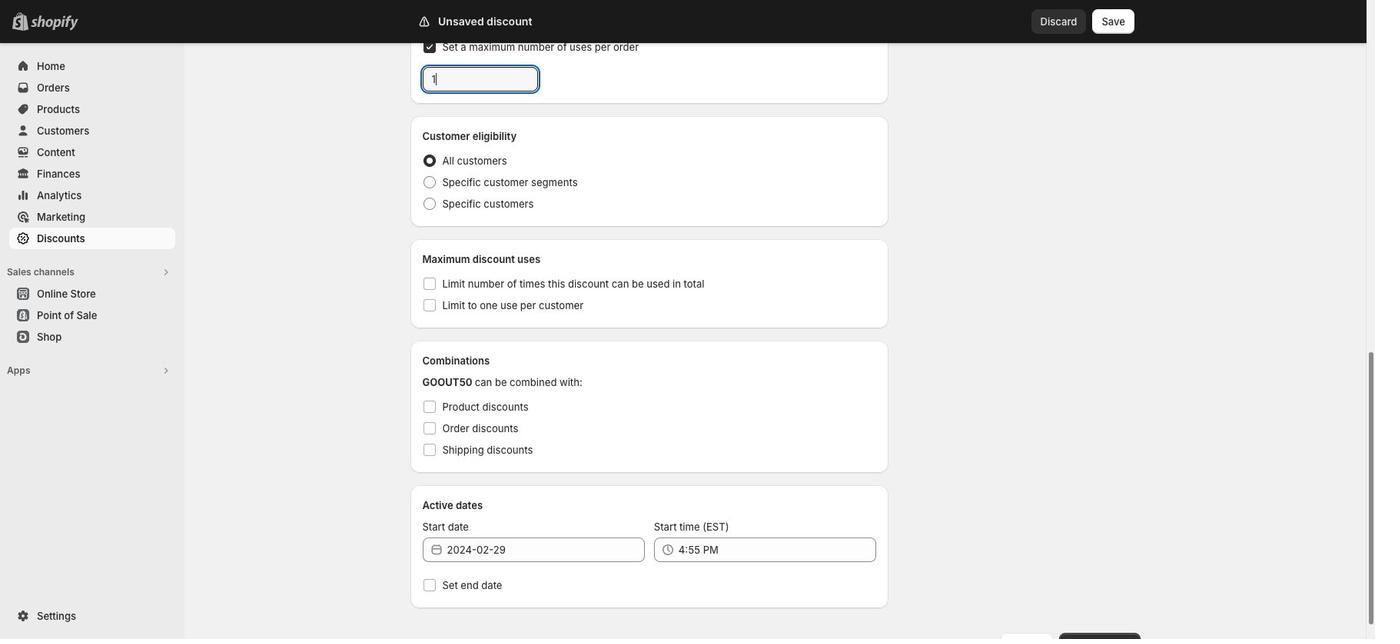 Task type: describe. For each thing, give the bounding box(es) containing it.
YYYY-MM-DD text field
[[447, 538, 645, 562]]

Enter time text field
[[679, 538, 877, 562]]



Task type: locate. For each thing, give the bounding box(es) containing it.
None text field
[[423, 67, 538, 92]]

shopify image
[[31, 15, 78, 31]]



Task type: vqa. For each thing, say whether or not it's contained in the screenshot.
Shopify image
yes



